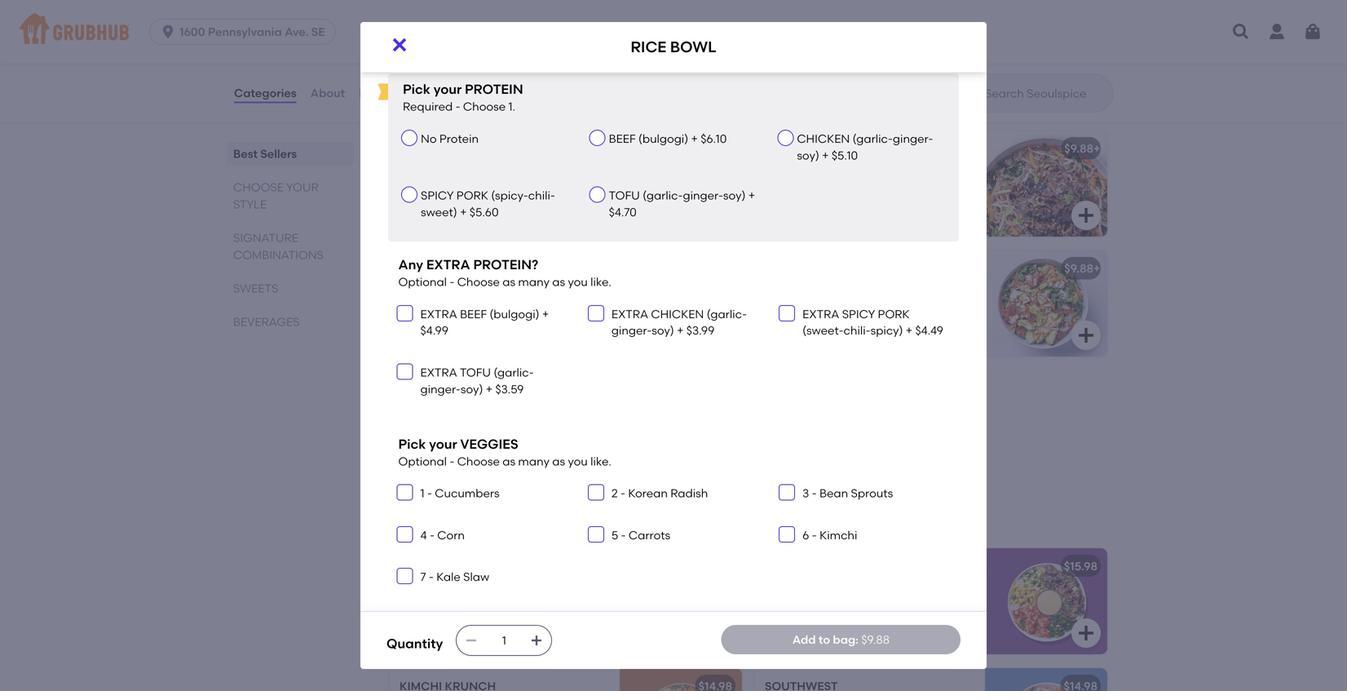 Task type: describe. For each thing, give the bounding box(es) containing it.
tofu inside tofu (garlic-ginger-soy) + $4.70
[[609, 189, 640, 202]]

chili- inside the spicy pork (spicy-chili- sweet)
[[529, 189, 556, 202]]

style inside choose your style
[[233, 197, 267, 211]]

1 vertical spatial choose your style
[[233, 180, 319, 211]]

klassic image
[[620, 548, 743, 654]]

- for 5
[[621, 528, 626, 542]]

in inside korean-style burrito!  your choice of ingredients wrapped in white or purple rice and nori (seaweed).
[[517, 301, 527, 315]]

kale inside hearty kale and crisp iceberg lettuce.
[[806, 285, 828, 298]]

pick your veggies optional - choose as many as you like.
[[399, 436, 612, 468]]

burrito!
[[472, 285, 512, 298]]

rice.
[[452, 181, 476, 195]]

kale inside chewy and delicious gluten-free noodles (japchae) made from sweet potato starch, tossed with carrots and kale in a delicious soy-garlic- sesame marinade.
[[790, 214, 813, 228]]

like. for pick your veggies
[[591, 454, 612, 468]]

as left of
[[553, 275, 566, 289]]

corn,
[[814, 599, 843, 613]]

to
[[819, 633, 831, 647]]

1 horizontal spatial 3
[[803, 486, 810, 500]]

spicy pork (spicy-chili- sweet)
[[421, 189, 556, 219]]

extra inside any extra protein? optional - choose as many as you like.
[[427, 257, 470, 273]]

1600
[[180, 25, 205, 39]]

tofu inside extra tofu (garlic- ginger-soy)
[[460, 366, 491, 379]]

- for 2
[[621, 486, 626, 500]]

hearty kale and crisp iceberg lettuce.
[[765, 285, 928, 315]]

2 - korean radish
[[612, 486, 708, 500]]

kale
[[437, 570, 461, 584]]

rice
[[438, 318, 459, 332]]

slaw
[[493, 615, 518, 629]]

(bulgogi) inside extra beef (bulgogi) + $4.99
[[490, 307, 540, 321]]

best seller
[[410, 125, 460, 137]]

0 vertical spatial your
[[468, 92, 518, 113]]

veggies
[[460, 436, 519, 452]]

cucumbers, inside traditional korean flavors! protein: beef veggies: bean sprouts, carrots, cucumbers, kale slaw sauce: korean hot sauce toppings: scallions, sesame oil, roasted sesame seeds
[[400, 615, 465, 629]]

your for protein
[[434, 81, 462, 97]]

seoul train image
[[986, 548, 1108, 654]]

korean-
[[400, 285, 444, 298]]

1 horizontal spatial (bulgogi)
[[639, 132, 689, 146]]

2
[[612, 486, 618, 500]]

sellers
[[261, 147, 297, 161]]

6
[[803, 528, 810, 542]]

seeds inside traditional korean flavors! protein: beef veggies: bean sprouts, carrots, cucumbers, kale slaw sauce: korean hot sauce toppings: scallions, sesame oil, roasted sesame seeds
[[555, 649, 587, 662]]

+ $3.59
[[483, 382, 524, 396]]

7 - kale slaw
[[421, 570, 490, 584]]

- for 3
[[812, 486, 817, 500]]

(garlic- inside extra chicken (garlic- ginger-soy)
[[707, 307, 747, 321]]

your inside choose your style
[[286, 180, 319, 194]]

1 horizontal spatial rice bowl
[[631, 38, 717, 56]]

free
[[923, 165, 944, 178]]

- for 4
[[430, 528, 435, 542]]

spicy inside extra spicy pork (sweet-chili-spicy) + $4.49
[[843, 307, 876, 321]]

corn
[[438, 528, 465, 542]]

beed
[[904, 582, 933, 596]]

flavors!
[[504, 582, 544, 596]]

kale inside traditional korean flavors! protein: beef veggies: bean sprouts, carrots, cucumbers, kale slaw sauce: korean hot sauce toppings: scallions, sesame oil, roasted sesame seeds
[[468, 615, 491, 629]]

0 vertical spatial delicious
[[831, 165, 880, 178]]

2 vertical spatial korean
[[561, 615, 601, 629]]

soy) inside extra tofu (garlic- ginger-soy)
[[461, 382, 483, 396]]

cucumbers, inside east meets west protein: beed veggies: corn, cucumbers, kale slaw, kimchi sauce: creamy sriracha toppings: scallions, cilantro, crispy garlic, roasted sesame seeds
[[845, 599, 911, 613]]

Input item quantity number field
[[486, 626, 522, 655]]

0 horizontal spatial signature combinations
[[233, 231, 324, 262]]

$3.99
[[687, 324, 715, 338]]

protein,
[[527, 421, 570, 435]]

meets
[[792, 582, 826, 596]]

hearty
[[765, 285, 803, 298]]

protein
[[440, 132, 479, 146]]

purple inside perfectly cooked sushi-grade white or purple rice.
[[414, 181, 450, 195]]

tofu (garlic-ginger-soy) + $4.70
[[609, 189, 756, 219]]

signature inside signature combinations
[[233, 231, 298, 245]]

gluten-
[[883, 165, 923, 178]]

$3.59
[[496, 382, 524, 396]]

southwest image
[[986, 668, 1108, 691]]

1 vertical spatial delicious
[[838, 214, 887, 228]]

you for pick your veggies
[[568, 454, 588, 468]]

- for 6
[[812, 528, 817, 542]]

pick inside the perfect portion for smaller appetites! pick a base, protein, 3 veggies, sauce, and toppings.
[[459, 421, 481, 435]]

bowl for the perfect portion for smaller appetites! pick a base, protein, 3 veggies, sauce, and toppings.
[[429, 381, 464, 395]]

lettuce.
[[765, 301, 807, 315]]

sprouts,
[[508, 599, 552, 613]]

noodles image
[[986, 131, 1108, 237]]

0 horizontal spatial combinations
[[233, 248, 324, 262]]

east
[[765, 582, 789, 596]]

slaw,
[[939, 599, 966, 613]]

pork inside extra spicy pork (sweet-chili-spicy) + $4.49
[[878, 307, 910, 321]]

crisp
[[856, 285, 883, 298]]

no
[[421, 132, 437, 146]]

potato
[[765, 198, 803, 212]]

kale inside east meets west protein: beed veggies: corn, cucumbers, kale slaw, kimchi sauce: creamy sriracha toppings: scallions, cilantro, crispy garlic, roasted sesame seeds
[[913, 599, 936, 613]]

the perfect portion for smaller appetites! pick a base, protein, 3 veggies, sauce, and toppings.
[[400, 405, 579, 451]]

- inside any extra protein? optional - choose as many as you like.
[[450, 275, 455, 289]]

protein: for flavors!
[[547, 582, 589, 596]]

soy-
[[890, 214, 913, 228]]

or inside perfectly cooked sushi-grade white or purple rice.
[[400, 181, 411, 195]]

crispy
[[922, 632, 955, 646]]

klassic
[[400, 559, 449, 573]]

as down the protein?
[[503, 275, 516, 289]]

chewy
[[765, 165, 804, 178]]

noodles
[[765, 181, 809, 195]]

you for any extra protein?
[[568, 275, 588, 289]]

a inside chewy and delicious gluten-free noodles (japchae) made from sweet potato starch, tossed with carrots and kale in a delicious soy-garlic- sesame marinade.
[[828, 214, 836, 228]]

of
[[582, 285, 593, 298]]

salad image
[[986, 250, 1108, 357]]

kimchi
[[820, 528, 858, 542]]

sriracha
[[890, 615, 935, 629]]

soy) inside chicken (garlic-ginger- soy)
[[797, 148, 820, 162]]

in inside chewy and delicious gluten-free noodles (japchae) made from sweet potato starch, tossed with carrots and kale in a delicious soy-garlic- sesame marinade.
[[816, 214, 825, 228]]

toppings: inside east meets west protein: beed veggies: corn, cucumbers, kale slaw, kimchi sauce: creamy sriracha toppings: scallions, cilantro, crispy garlic, roasted sesame seeds
[[765, 632, 819, 646]]

pick for veggies
[[399, 436, 426, 452]]

choose for veggies
[[457, 454, 500, 468]]

categories button
[[233, 64, 298, 122]]

0 vertical spatial rice
[[631, 38, 667, 56]]

add to bag: $9.88
[[793, 633, 890, 647]]

hot
[[400, 632, 418, 646]]

ave.
[[285, 25, 309, 39]]

rice,
[[485, 11, 511, 25]]

kimchi
[[765, 615, 802, 629]]

bag:
[[833, 633, 859, 647]]

and down potato
[[765, 214, 787, 228]]

$9.88 + for noodles image
[[1065, 142, 1101, 155]]

sesame down hot
[[400, 649, 443, 662]]

veggies: for traditional
[[427, 599, 474, 613]]

rice bowl image
[[620, 131, 743, 237]]

1 horizontal spatial choose
[[387, 92, 464, 113]]

protein: for west
[[859, 582, 901, 596]]

+ inside extra beef (bulgogi) + $4.99
[[543, 307, 549, 321]]

pork inside the spicy pork (spicy-chili- sweet)
[[457, 189, 489, 202]]

sesame down the slaw
[[509, 649, 552, 662]]

about
[[311, 86, 345, 100]]

1600 pennsylvania ave. se button
[[149, 19, 342, 45]]

slaw
[[464, 570, 490, 584]]

sweet
[[934, 181, 966, 195]]

spicy)
[[871, 324, 904, 338]]

like. for any extra protein?
[[591, 275, 612, 289]]

the
[[400, 405, 421, 418]]

1 horizontal spatial beef
[[609, 132, 636, 146]]

0 horizontal spatial korean
[[462, 582, 502, 596]]

as down toppings.
[[553, 454, 566, 468]]

west
[[829, 582, 857, 596]]

ginger- inside extra tofu (garlic- ginger-soy)
[[421, 382, 461, 396]]

creamy
[[845, 615, 887, 629]]

many for protein?
[[518, 275, 550, 289]]

beverages
[[233, 315, 300, 329]]

beef (bulgogi) + $6.10
[[609, 132, 727, 146]]

protein?
[[474, 257, 539, 273]]

1 horizontal spatial style
[[522, 92, 575, 113]]

add
[[793, 633, 816, 647]]

main navigation navigation
[[0, 0, 1348, 64]]

1
[[421, 486, 425, 500]]

spicy inside the spicy pork (spicy-chili- sweet)
[[421, 189, 454, 202]]

1 horizontal spatial signature combinations
[[387, 510, 637, 531]]

traditional
[[400, 582, 459, 596]]

kids bowl
[[400, 381, 464, 395]]

(garlic- inside tofu (garlic-ginger-soy) + $4.70
[[643, 189, 683, 202]]

sprouts
[[851, 486, 894, 500]]

bean
[[476, 599, 505, 613]]

no protein
[[421, 132, 479, 146]]

svg image inside 1600 pennsylvania ave. se button
[[160, 24, 176, 40]]

marinade.
[[811, 231, 868, 245]]

1 - cucumbers
[[421, 486, 500, 500]]

roasted inside traditional korean flavors! protein: beef veggies: bean sprouts, carrots, cucumbers, kale slaw sauce: korean hot sauce toppings: scallions, sesame oil, roasted sesame seeds
[[464, 649, 506, 662]]

extra for extra beef (bulgogi) + $4.99
[[421, 307, 458, 321]]

0 vertical spatial bowl
[[670, 38, 717, 56]]

ingredients
[[400, 301, 462, 315]]

cooked
[[451, 165, 492, 178]]

scallions, inside east meets west protein: beed veggies: corn, cucumbers, kale slaw, kimchi sauce: creamy sriracha toppings: scallions, cilantro, crispy garlic, roasted sesame seeds
[[821, 632, 872, 646]]



Task type: vqa. For each thing, say whether or not it's contained in the screenshot.
white to the right
yes



Task type: locate. For each thing, give the bounding box(es) containing it.
your
[[515, 285, 539, 298]]

2 many from the top
[[518, 454, 550, 468]]

ginger-
[[893, 132, 934, 146], [683, 189, 724, 202], [612, 324, 652, 338], [421, 382, 461, 396]]

1 horizontal spatial signature
[[387, 510, 490, 531]]

ginger- up the gluten- at the right top of the page
[[893, 132, 934, 146]]

1 horizontal spatial veggies:
[[765, 599, 812, 613]]

soy) up chewy on the top right of page
[[797, 148, 820, 162]]

2 seeds from the left
[[894, 649, 926, 662]]

(garlic- inside extra tofu (garlic- ginger-soy)
[[494, 366, 534, 379]]

2 like. from the top
[[591, 454, 612, 468]]

+ $3.99
[[675, 324, 715, 338]]

scallions, inside traditional korean flavors! protein: beef veggies: bean sprouts, carrots, cucumbers, kale slaw sauce: korean hot sauce toppings: scallions, sesame oil, roasted sesame seeds
[[513, 632, 563, 646]]

1 vertical spatial tofu
[[460, 366, 491, 379]]

extra beef (bulgogi) + $4.99
[[421, 307, 549, 338]]

signature combinations up sweets
[[233, 231, 324, 262]]

$4.99
[[421, 324, 449, 338]]

portion
[[466, 405, 506, 418]]

+ $5.10
[[823, 148, 858, 162]]

- left bean
[[812, 486, 817, 500]]

soy) inside extra chicken (garlic- ginger-soy)
[[652, 324, 675, 338]]

1 horizontal spatial best
[[410, 125, 431, 137]]

spicy down crisp
[[843, 307, 876, 321]]

a down starch,
[[828, 214, 836, 228]]

4 - corn
[[421, 528, 465, 542]]

pick up required
[[403, 81, 431, 97]]

extra for extra tofu (garlic- ginger-soy)
[[421, 366, 458, 379]]

choose down veggies
[[457, 454, 500, 468]]

bowl for perfectly cooked sushi-grade white or purple rice.
[[430, 142, 465, 155]]

optional for pick
[[399, 454, 447, 468]]

0 horizontal spatial choose your style
[[233, 180, 319, 211]]

svg image
[[1232, 22, 1252, 42], [711, 24, 731, 43], [390, 35, 410, 55], [783, 308, 792, 318], [711, 326, 731, 345], [400, 367, 410, 377], [591, 488, 601, 497], [400, 529, 410, 539], [591, 529, 601, 539], [400, 571, 410, 581], [465, 634, 478, 647]]

protein: up creamy
[[859, 582, 901, 596]]

pick up sauce,
[[459, 421, 481, 435]]

best sellers
[[233, 147, 297, 161]]

1 horizontal spatial seeds
[[894, 649, 926, 662]]

spicy up sweet)
[[421, 189, 454, 202]]

1 horizontal spatial tofu
[[609, 189, 640, 202]]

+
[[797, 20, 804, 34], [692, 132, 698, 146], [1094, 142, 1101, 155], [823, 148, 829, 162], [749, 189, 756, 202], [460, 205, 467, 219], [1094, 261, 1101, 275], [543, 307, 549, 321], [677, 324, 684, 338], [906, 324, 913, 338], [486, 382, 493, 396]]

chicken
[[797, 132, 850, 146], [651, 307, 704, 321]]

chili- inside extra spicy pork (sweet-chili-spicy) + $4.49
[[844, 324, 871, 338]]

1 vertical spatial like.
[[591, 454, 612, 468]]

0 horizontal spatial in
[[517, 301, 527, 315]]

1 vertical spatial signature
[[387, 510, 490, 531]]

you right your
[[568, 275, 588, 289]]

1 roasted from the left
[[464, 649, 506, 662]]

pork up + $5.60
[[457, 189, 489, 202]]

garlic,
[[765, 649, 800, 662]]

ginger- inside extra chicken (garlic- ginger-soy)
[[612, 324, 652, 338]]

3 right the protein,
[[573, 421, 579, 435]]

- right 1
[[427, 486, 432, 500]]

signature down 1
[[387, 510, 490, 531]]

0 vertical spatial a
[[828, 214, 836, 228]]

$9.88 + for salad image
[[1065, 261, 1101, 275]]

base,
[[494, 421, 525, 435]]

Search Seoulspice search field
[[984, 86, 1109, 101]]

about button
[[310, 64, 346, 122]]

and down wrapped
[[462, 318, 484, 332]]

sauce: down sprouts,
[[521, 615, 559, 629]]

(spicy-
[[491, 189, 529, 202]]

scallions, down sprouts,
[[513, 632, 563, 646]]

best left sellers
[[233, 147, 258, 161]]

0 vertical spatial choose
[[387, 92, 464, 113]]

optional inside pick your veggies optional - choose as many as you like.
[[399, 454, 447, 468]]

ginger- inside tofu (garlic-ginger-soy) + $4.70
[[683, 189, 724, 202]]

many down the protein?
[[518, 275, 550, 289]]

extra inside extra spicy pork (sweet-chili-spicy) + $4.49
[[803, 307, 840, 321]]

purple down perfectly
[[414, 181, 450, 195]]

0 horizontal spatial chicken
[[651, 307, 704, 321]]

korrito
[[400, 261, 452, 275]]

- right 5
[[621, 528, 626, 542]]

any extra protein? optional - choose as many as you like.
[[399, 257, 612, 289]]

1 horizontal spatial korean
[[561, 615, 601, 629]]

6 - kimchi
[[803, 528, 858, 542]]

0 horizontal spatial protein:
[[547, 582, 589, 596]]

0 vertical spatial cucumbers,
[[845, 599, 911, 613]]

choose inside pick your veggies optional - choose as many as you like.
[[457, 454, 500, 468]]

0 horizontal spatial scallions,
[[513, 632, 563, 646]]

many inside any extra protein? optional - choose as many as you like.
[[518, 275, 550, 289]]

in down your
[[517, 301, 527, 315]]

0 horizontal spatial 3
[[573, 421, 579, 435]]

white inside perfectly cooked sushi-grade white or purple rice.
[[564, 165, 594, 178]]

1 vertical spatial spicy
[[843, 307, 876, 321]]

pork up spicy)
[[878, 307, 910, 321]]

soy) left $3.99
[[652, 324, 675, 338]]

veggies,
[[400, 438, 445, 451]]

0 vertical spatial rice bowl
[[631, 38, 717, 56]]

kale down potato
[[790, 214, 813, 228]]

choose for protein?
[[457, 275, 500, 289]]

chili- down hearty kale and crisp iceberg lettuce.
[[844, 324, 871, 338]]

pork
[[457, 189, 489, 202], [878, 307, 910, 321]]

1 horizontal spatial chili-
[[844, 324, 871, 338]]

1 vertical spatial chili-
[[844, 324, 871, 338]]

3
[[573, 421, 579, 435], [803, 486, 810, 500]]

0 vertical spatial 3
[[573, 421, 579, 435]]

you inside pick your veggies optional - choose as many as you like.
[[568, 454, 588, 468]]

soy) left potato
[[724, 189, 746, 202]]

0 vertical spatial pick
[[403, 81, 431, 97]]

choose down protein
[[463, 100, 506, 114]]

your up protein
[[468, 92, 518, 113]]

0 vertical spatial you
[[568, 275, 588, 289]]

your inside pick your veggies optional - choose as many as you like.
[[429, 436, 457, 452]]

sweets
[[233, 281, 278, 295]]

1 horizontal spatial or
[[563, 301, 574, 315]]

0 horizontal spatial pork
[[457, 189, 489, 202]]

a inside the perfect portion for smaller appetites! pick a base, protein, 3 veggies, sauce, and toppings.
[[484, 421, 492, 435]]

1 many from the top
[[518, 275, 550, 289]]

kimchi krunch image
[[620, 668, 743, 691]]

roasted down to
[[803, 649, 845, 662]]

sesame inside east meets west protein: beed veggies: corn, cucumbers, kale slaw, kimchi sauce: creamy sriracha toppings: scallions, cilantro, crispy garlic, roasted sesame seeds
[[848, 649, 891, 662]]

2 roasted from the left
[[803, 649, 845, 662]]

any
[[399, 257, 423, 273]]

purple
[[446, 11, 482, 25]]

soy) up portion
[[461, 382, 483, 396]]

cucumbers,
[[845, 599, 911, 613], [400, 615, 465, 629]]

sesame inside chewy and delicious gluten-free noodles (japchae) made from sweet potato starch, tossed with carrots and kale in a delicious soy-garlic- sesame marinade.
[[765, 231, 808, 245]]

0 vertical spatial (bulgogi)
[[639, 132, 689, 146]]

1 sauce: from the left
[[521, 615, 559, 629]]

ginger- down $6.10
[[683, 189, 724, 202]]

$3.49 button
[[390, 0, 743, 55]]

toppings:
[[457, 632, 510, 646], [765, 632, 819, 646]]

korean up the bean
[[462, 582, 502, 596]]

1 vertical spatial (bulgogi)
[[490, 307, 540, 321]]

0 horizontal spatial choose
[[233, 180, 284, 194]]

1 horizontal spatial a
[[828, 214, 836, 228]]

1 horizontal spatial spicy
[[843, 307, 876, 321]]

categories
[[234, 86, 297, 100]]

2 sauce: from the left
[[804, 615, 842, 629]]

half up noodles
[[421, 11, 444, 25]]

and left crisp
[[831, 285, 853, 298]]

beef
[[609, 132, 636, 146], [460, 307, 487, 321]]

tofu up "$4.70"
[[609, 189, 640, 202]]

pick down the appetites!
[[399, 436, 426, 452]]

1 horizontal spatial toppings:
[[765, 632, 819, 646]]

combinations down 2
[[494, 510, 637, 531]]

1 vertical spatial your
[[429, 436, 457, 452]]

style down best sellers
[[233, 197, 267, 211]]

your for veggies
[[429, 436, 457, 452]]

1 horizontal spatial choose your style
[[387, 92, 575, 113]]

1 vertical spatial $9.88 +
[[1065, 142, 1101, 155]]

0 horizontal spatial rice bowl
[[400, 142, 465, 155]]

1 seeds from the left
[[555, 649, 587, 662]]

0 vertical spatial chili-
[[529, 189, 556, 202]]

2 vertical spatial choose
[[457, 454, 500, 468]]

$15.98
[[1065, 559, 1098, 573]]

1 vertical spatial cucumbers,
[[400, 615, 465, 629]]

1 protein: from the left
[[547, 582, 589, 596]]

1 vertical spatial style
[[233, 197, 267, 211]]

like. inside any extra protein? optional - choose as many as you like.
[[591, 275, 612, 289]]

(garlic- up $3.99
[[707, 307, 747, 321]]

nori
[[486, 318, 508, 332]]

signature combinations
[[233, 231, 324, 262], [387, 510, 637, 531]]

smaller
[[527, 405, 567, 418]]

svg image inside main navigation navigation
[[1232, 22, 1252, 42]]

korean down 'carrots,' at bottom
[[561, 615, 601, 629]]

sesame down bag:
[[848, 649, 891, 662]]

1 vertical spatial pork
[[878, 307, 910, 321]]

1 half from the left
[[421, 11, 444, 25]]

2 half from the left
[[514, 11, 537, 25]]

pennsylvania
[[208, 25, 282, 39]]

white right grade
[[564, 165, 594, 178]]

korean
[[629, 486, 668, 500], [462, 582, 502, 596], [561, 615, 601, 629]]

(bulgogi) down your
[[490, 307, 540, 321]]

5 - carrots
[[612, 528, 671, 542]]

- for 1
[[427, 486, 432, 500]]

0 horizontal spatial a
[[484, 421, 492, 435]]

- for 7
[[429, 570, 434, 584]]

- right 2
[[621, 486, 626, 500]]

1 vertical spatial or
[[563, 301, 574, 315]]

soy) inside tofu (garlic-ginger-soy) + $4.70
[[724, 189, 746, 202]]

1 vertical spatial your
[[286, 180, 319, 194]]

extra for extra spicy pork (sweet-chili-spicy) + $4.49
[[803, 307, 840, 321]]

1 vertical spatial optional
[[399, 454, 447, 468]]

toppings: down the slaw
[[457, 632, 510, 646]]

veggies: inside traditional korean flavors! protein: beef veggies: bean sprouts, carrots, cucumbers, kale slaw sauce: korean hot sauce toppings: scallions, sesame oil, roasted sesame seeds
[[427, 599, 474, 613]]

svg image
[[1304, 22, 1323, 42], [160, 24, 176, 40], [1077, 206, 1097, 225], [591, 308, 601, 318], [1077, 326, 1097, 345], [400, 488, 410, 497], [783, 488, 792, 497], [783, 529, 792, 539], [711, 623, 731, 643], [1077, 623, 1097, 643], [531, 634, 544, 647]]

protein: inside east meets west protein: beed veggies: corn, cucumbers, kale slaw, kimchi sauce: creamy sriracha toppings: scallions, cilantro, crispy garlic, roasted sesame seeds
[[859, 582, 901, 596]]

many for veggies
[[518, 454, 550, 468]]

1 like. from the top
[[591, 275, 612, 289]]

extra for extra chicken (garlic- ginger-soy)
[[612, 307, 649, 321]]

you
[[568, 275, 588, 289], [568, 454, 588, 468]]

2 you from the top
[[568, 454, 588, 468]]

delicious down $5.10
[[831, 165, 880, 178]]

reviews button
[[358, 64, 405, 122]]

purple down ingredients
[[400, 318, 436, 332]]

korean-style burrito!  your choice of ingredients wrapped in white or purple rice and nori (seaweed).
[[400, 285, 593, 332]]

se
[[312, 25, 325, 39]]

choose inside pick your protein required - choose 1.
[[463, 100, 506, 114]]

0 horizontal spatial rice
[[400, 142, 427, 155]]

pick inside pick your veggies optional - choose as many as you like.
[[399, 436, 426, 452]]

2 optional from the top
[[399, 454, 447, 468]]

(garlic- up the '$3.59'
[[494, 366, 534, 379]]

2 scallions, from the left
[[821, 632, 872, 646]]

as
[[503, 275, 516, 289], [553, 275, 566, 289], [503, 454, 516, 468], [553, 454, 566, 468]]

extra inside extra chicken (garlic- ginger-soy)
[[612, 307, 649, 321]]

- right korean- at the left of the page
[[450, 275, 455, 289]]

roasted right oil,
[[464, 649, 506, 662]]

toppings: inside traditional korean flavors! protein: beef veggies: bean sprouts, carrots, cucumbers, kale slaw sauce: korean hot sauce toppings: scallions, sesame oil, roasted sesame seeds
[[457, 632, 510, 646]]

0 horizontal spatial veggies:
[[427, 599, 474, 613]]

0 vertical spatial style
[[522, 92, 575, 113]]

(garlic- inside chicken (garlic-ginger- soy)
[[853, 132, 893, 146]]

1 horizontal spatial scallions,
[[821, 632, 872, 646]]

east meets west protein: beed veggies: corn, cucumbers, kale slaw, kimchi sauce: creamy sriracha toppings: scallions, cilantro, crispy garlic, roasted sesame seeds
[[765, 582, 966, 662]]

0 horizontal spatial signature
[[233, 231, 298, 245]]

(bulgogi) left $6.10
[[639, 132, 689, 146]]

beef inside extra beef (bulgogi) + $4.99
[[460, 307, 487, 321]]

0 vertical spatial many
[[518, 275, 550, 289]]

1 horizontal spatial combinations
[[494, 510, 637, 531]]

2 toppings: from the left
[[765, 632, 819, 646]]

signature
[[233, 231, 298, 245], [387, 510, 490, 531]]

0 horizontal spatial or
[[400, 181, 411, 195]]

3 inside the perfect portion for smaller appetites! pick a base, protein, 3 veggies, sauce, and toppings.
[[573, 421, 579, 435]]

1 vertical spatial combinations
[[494, 510, 637, 531]]

like. inside pick your veggies optional - choose as many as you like.
[[591, 454, 612, 468]]

kale down the bean
[[468, 615, 491, 629]]

optional down veggies,
[[399, 454, 447, 468]]

your down the appetites!
[[429, 436, 457, 452]]

choose inside choose your style
[[233, 180, 284, 194]]

1 optional from the top
[[399, 275, 447, 289]]

0 vertical spatial chicken
[[797, 132, 850, 146]]

veggies: for east
[[765, 599, 812, 613]]

as down veggies
[[503, 454, 516, 468]]

0 vertical spatial combinations
[[233, 248, 324, 262]]

sweet)
[[421, 205, 458, 219]]

1 vertical spatial best
[[233, 147, 258, 161]]

- inside pick your veggies optional - choose as many as you like.
[[450, 454, 455, 468]]

2 protein: from the left
[[859, 582, 901, 596]]

appetites!
[[400, 421, 456, 435]]

choose inside any extra protein? optional - choose as many as you like.
[[457, 275, 500, 289]]

cucumbers
[[435, 486, 500, 500]]

extra inside extra tofu (garlic- ginger-soy)
[[421, 366, 458, 379]]

pick inside pick your protein required - choose 1.
[[403, 81, 431, 97]]

roasted inside east meets west protein: beed veggies: corn, cucumbers, kale slaw, kimchi sauce: creamy sriracha toppings: scallions, cilantro, crispy garlic, roasted sesame seeds
[[803, 649, 845, 662]]

half right rice,
[[514, 11, 537, 25]]

0 vertical spatial signature combinations
[[233, 231, 324, 262]]

sauce: inside traditional korean flavors! protein: beef veggies: bean sprouts, carrots, cucumbers, kale slaw sauce: korean hot sauce toppings: scallions, sesame oil, roasted sesame seeds
[[521, 615, 559, 629]]

1 horizontal spatial protein:
[[859, 582, 901, 596]]

style right 1.
[[522, 92, 575, 113]]

made
[[869, 181, 902, 195]]

0 vertical spatial signature
[[233, 231, 298, 245]]

2 horizontal spatial korean
[[629, 486, 668, 500]]

radish
[[671, 486, 708, 500]]

1 scallions, from the left
[[513, 632, 563, 646]]

2 vertical spatial pick
[[399, 436, 426, 452]]

1 vertical spatial bowl
[[430, 142, 465, 155]]

1 vertical spatial chicken
[[651, 307, 704, 321]]

1 vertical spatial in
[[517, 301, 527, 315]]

and up (japchae)
[[806, 165, 828, 178]]

0 vertical spatial choose
[[463, 100, 506, 114]]

1 vertical spatial choose
[[233, 180, 284, 194]]

perfect
[[423, 405, 464, 418]]

from
[[905, 181, 931, 195]]

- up seller
[[456, 100, 461, 114]]

tossed
[[846, 198, 883, 212]]

optional down any on the top of page
[[399, 275, 447, 289]]

- right the 7
[[429, 570, 434, 584]]

delicious down tossed
[[838, 214, 887, 228]]

extra spicy pork (sweet-chili-spicy) + $4.49
[[803, 307, 944, 338]]

your down sellers
[[286, 180, 319, 194]]

0 vertical spatial white
[[564, 165, 594, 178]]

0 vertical spatial best
[[410, 125, 431, 137]]

0 horizontal spatial best
[[233, 147, 258, 161]]

3 - bean sprouts
[[803, 486, 894, 500]]

1 horizontal spatial roasted
[[803, 649, 845, 662]]

0 horizontal spatial toppings:
[[457, 632, 510, 646]]

choose up best seller
[[387, 92, 464, 113]]

oil,
[[446, 649, 461, 662]]

combinations up sweets
[[233, 248, 324, 262]]

beef
[[400, 599, 425, 613]]

$4.70
[[609, 205, 637, 219]]

veggies: inside east meets west protein: beed veggies: corn, cucumbers, kale slaw, kimchi sauce: creamy sriracha toppings: scallions, cilantro, crispy garlic, roasted sesame seeds
[[765, 599, 812, 613]]

1 veggies: from the left
[[427, 599, 474, 613]]

sauce: up to
[[804, 615, 842, 629]]

+ inside tofu (garlic-ginger-soy) + $4.70
[[749, 189, 756, 202]]

ginger- inside chicken (garlic-ginger- soy)
[[893, 132, 934, 146]]

-
[[456, 100, 461, 114], [450, 275, 455, 289], [450, 454, 455, 468], [427, 486, 432, 500], [621, 486, 626, 500], [812, 486, 817, 500], [430, 528, 435, 542], [621, 528, 626, 542], [812, 528, 817, 542], [429, 570, 434, 584]]

0 horizontal spatial white
[[530, 301, 560, 315]]

0 horizontal spatial sauce:
[[521, 615, 559, 629]]

optional for any
[[399, 275, 447, 289]]

in down starch,
[[816, 214, 825, 228]]

in
[[816, 214, 825, 228], [517, 301, 527, 315]]

$3.49
[[402, 20, 432, 34]]

protein: inside traditional korean flavors! protein: beef veggies: bean sprouts, carrots, cucumbers, kale slaw sauce: korean hot sauce toppings: scallions, sesame oil, roasted sesame seeds
[[547, 582, 589, 596]]

protein: up 'carrots,' at bottom
[[547, 582, 589, 596]]

kale right hearty
[[806, 285, 828, 298]]

sauce
[[421, 632, 454, 646]]

7
[[421, 570, 426, 584]]

chicken up + $3.99
[[651, 307, 704, 321]]

your inside pick your protein required - choose 1.
[[434, 81, 462, 97]]

0 vertical spatial beef
[[609, 132, 636, 146]]

scallions, down creamy
[[821, 632, 872, 646]]

cilantro,
[[874, 632, 920, 646]]

+ inside extra spicy pork (sweet-chili-spicy) + $4.49
[[906, 324, 913, 338]]

seeds inside east meets west protein: beed veggies: corn, cucumbers, kale slaw, kimchi sauce: creamy sriracha toppings: scallions, cilantro, crispy garlic, roasted sesame seeds
[[894, 649, 926, 662]]

korrito image
[[620, 250, 743, 357]]

noodles
[[421, 27, 467, 41]]

tofu up + $3.59
[[460, 366, 491, 379]]

chicken inside chicken (garlic-ginger- soy)
[[797, 132, 850, 146]]

0 vertical spatial in
[[816, 214, 825, 228]]

- inside pick your protein required - choose 1.
[[456, 100, 461, 114]]

choose your style down sellers
[[233, 180, 319, 211]]

pick for protein
[[403, 81, 431, 97]]

2 veggies: from the left
[[765, 599, 812, 613]]

and down base,
[[487, 438, 509, 451]]

0 horizontal spatial roasted
[[464, 649, 506, 662]]

or down perfectly
[[400, 181, 411, 195]]

sesame down potato
[[765, 231, 808, 245]]

optional
[[399, 275, 447, 289], [399, 454, 447, 468]]

starch,
[[806, 198, 844, 212]]

1 toppings: from the left
[[457, 632, 510, 646]]

bowl
[[670, 38, 717, 56], [430, 142, 465, 155], [429, 381, 464, 395]]

chicken inside extra chicken (garlic- ginger-soy)
[[651, 307, 704, 321]]

kale
[[790, 214, 813, 228], [806, 285, 828, 298], [913, 599, 936, 613], [468, 615, 491, 629]]

white inside korean-style burrito!  your choice of ingredients wrapped in white or purple rice and nori (seaweed).
[[530, 301, 560, 315]]

your
[[468, 92, 518, 113], [286, 180, 319, 194]]

and inside the perfect portion for smaller appetites! pick a base, protein, 3 veggies, sauce, and toppings.
[[487, 438, 509, 451]]

and inside hearty kale and crisp iceberg lettuce.
[[831, 285, 853, 298]]

purple inside korean-style burrito!  your choice of ingredients wrapped in white or purple rice and nori (seaweed).
[[400, 318, 436, 332]]

and
[[806, 165, 828, 178], [765, 214, 787, 228], [831, 285, 853, 298], [462, 318, 484, 332], [487, 438, 509, 451]]

(garlic- down beef (bulgogi) + $6.10
[[643, 189, 683, 202]]

2 vertical spatial $9.88 +
[[1065, 261, 1101, 275]]

many inside pick your veggies optional - choose as many as you like.
[[518, 454, 550, 468]]

korean right 2
[[629, 486, 668, 500]]

1 vertical spatial purple
[[400, 318, 436, 332]]

you inside any extra protein? optional - choose as many as you like.
[[568, 275, 588, 289]]

best
[[410, 125, 431, 137], [233, 147, 258, 161]]

1 horizontal spatial rice
[[631, 38, 667, 56]]

veggies: up 'kimchi'
[[765, 599, 812, 613]]

4
[[421, 528, 427, 542]]

kale down the beed
[[913, 599, 936, 613]]

or down choice
[[563, 301, 574, 315]]

seeds down 'carrots,' at bottom
[[555, 649, 587, 662]]

1 vertical spatial korean
[[462, 582, 502, 596]]

protein
[[465, 81, 524, 97]]

1 vertical spatial choose
[[457, 275, 500, 289]]

signature combinations down the cucumbers
[[387, 510, 637, 531]]

best for best seller
[[410, 125, 431, 137]]

bean
[[820, 486, 849, 500]]

choose for protein
[[463, 100, 506, 114]]

white up (seaweed).
[[530, 301, 560, 315]]

grade
[[527, 165, 561, 178]]

0 horizontal spatial (bulgogi)
[[490, 307, 540, 321]]

(garlic- up $5.10
[[853, 132, 893, 146]]

extra inside extra beef (bulgogi) + $4.99
[[421, 307, 458, 321]]

signature up sweets
[[233, 231, 298, 245]]

0 horizontal spatial half
[[421, 11, 444, 25]]

3 left bean
[[803, 486, 810, 500]]

a up veggies
[[484, 421, 492, 435]]

or inside korean-style burrito!  your choice of ingredients wrapped in white or purple rice and nori (seaweed).
[[563, 301, 574, 315]]

0 vertical spatial like.
[[591, 275, 612, 289]]

0 vertical spatial $9.88 +
[[768, 20, 804, 34]]

choose up wrapped
[[457, 275, 500, 289]]

1 vertical spatial white
[[530, 301, 560, 315]]

sauce: inside east meets west protein: beed veggies: corn, cucumbers, kale slaw, kimchi sauce: creamy sriracha toppings: scallions, cilantro, crispy garlic, roasted sesame seeds
[[804, 615, 842, 629]]

seeds
[[555, 649, 587, 662], [894, 649, 926, 662]]

seeds down cilantro,
[[894, 649, 926, 662]]

choose your style
[[387, 92, 575, 113], [233, 180, 319, 211]]

0 horizontal spatial cucumbers,
[[400, 615, 465, 629]]

0 vertical spatial optional
[[399, 275, 447, 289]]

carrots
[[912, 198, 951, 212]]

1 you from the top
[[568, 275, 588, 289]]

wrapped
[[465, 301, 515, 315]]

and inside korean-style burrito!  your choice of ingredients wrapped in white or purple rice and nori (seaweed).
[[462, 318, 484, 332]]

best for best sellers
[[233, 147, 258, 161]]

1 vertical spatial 3
[[803, 486, 810, 500]]

optional inside any extra protein? optional - choose as many as you like.
[[399, 275, 447, 289]]

cucumbers, up sauce in the left of the page
[[400, 615, 465, 629]]

- right 6
[[812, 528, 817, 542]]



